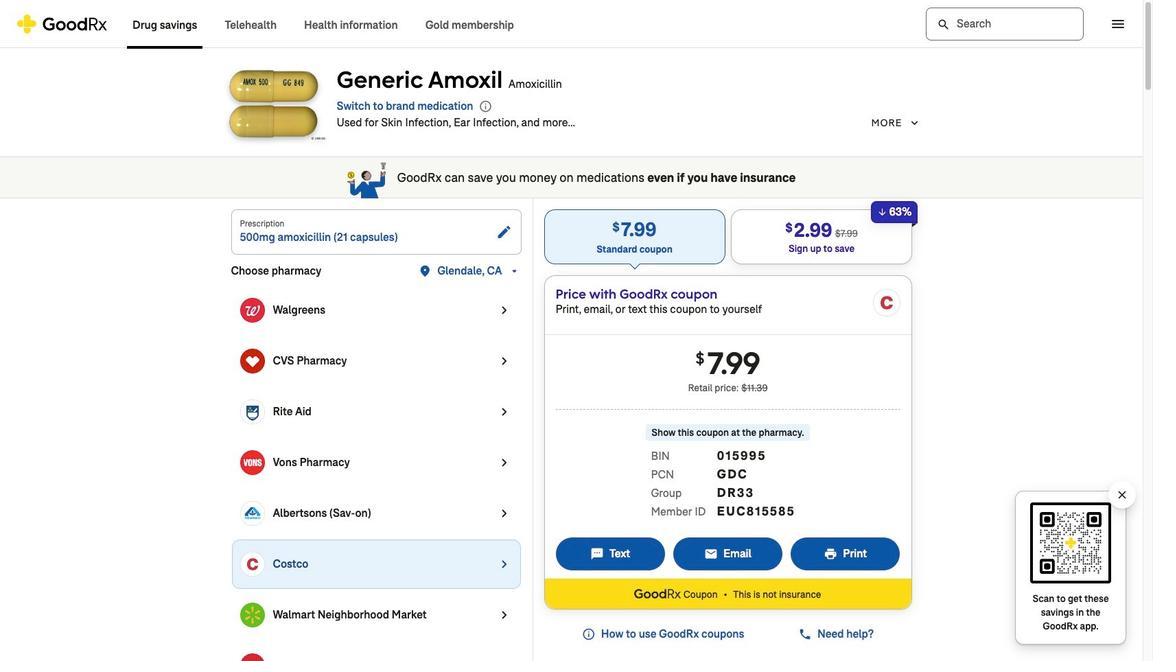 Task type: locate. For each thing, give the bounding box(es) containing it.
dialog
[[0, 0, 1153, 661]]

price savings banner image
[[347, 155, 386, 214]]

amoxil content main content
[[0, 48, 1143, 661]]

vons pharmacy pharmacy logo image
[[240, 451, 265, 475]]

rite aid pharmacy logo image
[[240, 400, 265, 425]]

Search text field
[[926, 7, 1084, 40]]

None search field
[[926, 7, 1084, 40]]

albertsons (sav-on) pharmacy logo image
[[240, 501, 265, 526]]

ralphs pharmacy logo image
[[240, 654, 265, 661]]

walgreens pharmacy logo image
[[240, 298, 265, 323]]

logo of costco image
[[873, 289, 900, 316]]

goodrx word mark logo image
[[635, 588, 681, 600]]



Task type: describe. For each thing, give the bounding box(es) containing it.
walmart neighborhood market pharmacy logo image
[[240, 603, 265, 628]]

cvs pharmacy pharmacy logo image
[[240, 349, 265, 374]]

amoxicillin coupon - amoxicillin 500mg capsule image
[[221, 67, 326, 140]]

goodrx yellow cross logo image
[[16, 14, 108, 33]]

drug info region
[[337, 65, 922, 137]]

costco pharmacy logo image
[[240, 552, 265, 577]]



Task type: vqa. For each thing, say whether or not it's contained in the screenshot.
WALGREENS PHARMACY LOGO on the top
yes



